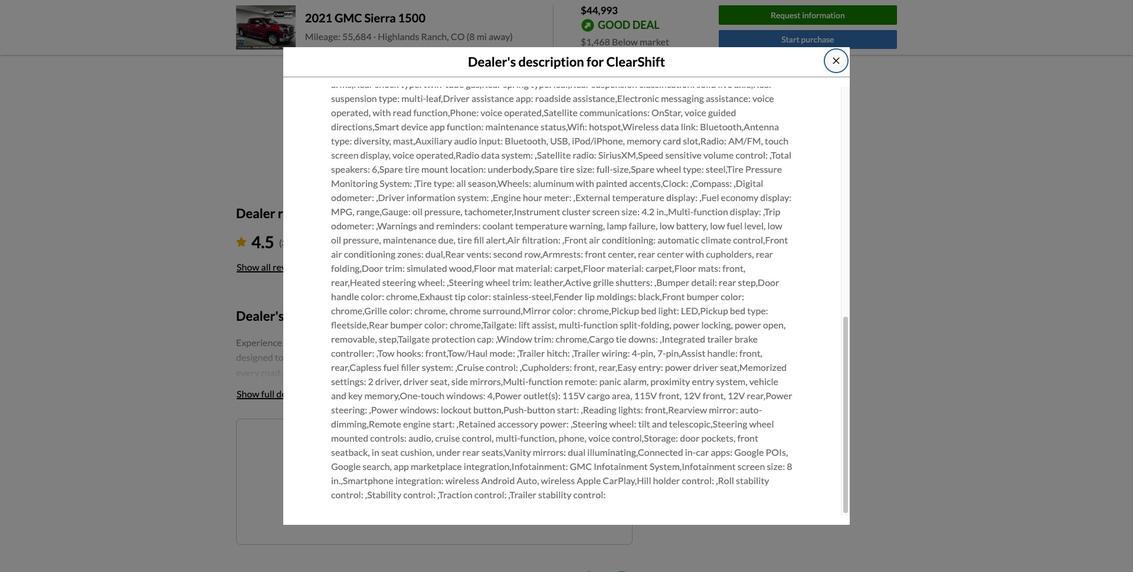 Task type: describe. For each thing, give the bounding box(es) containing it.
am for thu
[[425, 24, 440, 35]]

below
[[612, 36, 638, 47]]

market
[[640, 36, 670, 47]]

information
[[281, 533, 330, 545]]

dealer's for dealer's description
[[236, 308, 284, 324]]

description for dealer's description for clearshift
[[519, 53, 584, 69]]

80126
[[491, 96, 519, 107]]

9:00 for thu
[[404, 24, 423, 35]]

website
[[335, 132, 367, 143]]

dealer's for dealer's description for clearshift
[[468, 53, 516, 69]]

pm for fri
[[467, 41, 482, 52]]

this
[[479, 440, 495, 451]]

show for dealer's
[[237, 388, 260, 400]]

4 - from the top
[[442, 59, 445, 70]]

dealer for dealer reviews
[[236, 205, 275, 221]]

mileage:
[[305, 31, 341, 42]]

star image
[[236, 238, 247, 247]]

9:00 am - 8:00 pm for thu
[[404, 24, 482, 35]]

1 vertical spatial ranch,
[[446, 96, 474, 107]]

view inventory
[[305, 114, 367, 125]]

- for thu
[[442, 24, 445, 35]]

information
[[803, 10, 845, 20]]

request information button
[[719, 5, 897, 25]]

like
[[462, 440, 477, 451]]

(720)
[[305, 78, 327, 90]]

(720) 605-6590 link
[[305, 78, 370, 90]]

·
[[374, 31, 376, 42]]

co inside 2021 gmc sierra 1500 mileage: 55,684 · highlands ranch, co (8 mi away)
[[451, 31, 465, 42]]

me for email
[[509, 479, 522, 490]]

1500 inside 2021 gmc sierra 1500 mileage: 55,684 · highlands ranch, co (8 mi away)
[[398, 11, 426, 25]]

e
[[328, 96, 334, 107]]

(8
[[467, 31, 475, 42]]

show full description
[[237, 388, 323, 400]]

line
[[368, 96, 386, 107]]

email
[[485, 479, 508, 490]]

description inside the show full description button
[[276, 388, 323, 400]]

notify me of new listings like this one
[[357, 440, 513, 451]]

county
[[336, 96, 366, 107]]

for
[[587, 53, 604, 69]]

good deal
[[598, 18, 660, 31]]

8:00 for thu
[[447, 24, 466, 35]]

1 vertical spatial highlands
[[403, 96, 444, 107]]

show full description button
[[236, 381, 324, 407]]

605-
[[329, 78, 348, 90]]

request information
[[771, 10, 845, 20]]

show for dealer
[[237, 262, 260, 273]]

8:00 for fri
[[447, 41, 466, 52]]

new
[[411, 440, 429, 451]]

purchase
[[801, 35, 835, 45]]

mi
[[477, 31, 487, 42]]

0 vertical spatial reviews
[[278, 205, 323, 221]]

full
[[261, 388, 275, 400]]

me for notify
[[386, 440, 399, 451]]

4.5
[[252, 232, 274, 252]]

- for fri
[[442, 41, 445, 52]]

away)
[[489, 31, 513, 42]]

clearshift
[[607, 53, 665, 69]]

request
[[771, 10, 801, 20]]

wed
[[305, 6, 325, 17]]

ranch, inside 2021 gmc sierra 1500 mileage: 55,684 · highlands ranch, co (8 mi away)
[[421, 31, 449, 42]]

1500 e county line rd , highlands ranch, co 80126
[[305, 96, 519, 107]]

$1,468
[[581, 36, 610, 47]]



Task type: vqa. For each thing, say whether or not it's contained in the screenshot.
AUDI
no



Task type: locate. For each thing, give the bounding box(es) containing it.
pm
[[467, 6, 482, 17], [467, 24, 482, 35], [467, 41, 482, 52], [467, 59, 482, 70]]

view
[[305, 114, 326, 125]]

-
[[441, 6, 445, 17], [442, 24, 445, 35], [442, 41, 445, 52], [442, 59, 445, 70]]

inventory
[[328, 114, 367, 125]]

0 horizontal spatial me
[[386, 440, 399, 451]]

dealer's down "away)"
[[468, 53, 516, 69]]

show all reviews
[[237, 262, 305, 273]]

9:00 for fri
[[404, 41, 423, 52]]

0 vertical spatial me
[[386, 440, 399, 451]]

1 horizontal spatial dealer
[[305, 132, 333, 143]]

2021 gmc sierra 1500 image
[[236, 5, 296, 50]]

notify
[[357, 440, 384, 451]]

start purchase
[[782, 35, 835, 45]]

1 vertical spatial show
[[237, 388, 260, 400]]

(720) 605-6590
[[305, 78, 370, 90]]

pm for thu
[[467, 24, 482, 35]]

1 vertical spatial dealer's
[[236, 308, 284, 324]]

0 vertical spatial show
[[237, 262, 260, 273]]

1 vertical spatial description
[[287, 308, 352, 324]]

9:00 am - 8:00 pm for wed
[[403, 6, 482, 17]]

co
[[451, 31, 465, 42], [476, 96, 490, 107]]

all
[[261, 262, 271, 273]]

0 vertical spatial ranch,
[[421, 31, 449, 42]]

highlands
[[378, 31, 420, 42], [403, 96, 444, 107]]

6590
[[348, 78, 370, 90]]

1 vertical spatial 1500
[[305, 96, 327, 107]]

4 pm from the top
[[467, 59, 482, 70]]

additional information
[[236, 533, 330, 545]]

dealer's
[[468, 53, 516, 69], [236, 308, 284, 324]]

fri
[[305, 41, 316, 52]]

1 horizontal spatial me
[[509, 479, 522, 490]]

reviews up 4.5 (367 reviews) at left
[[278, 205, 323, 221]]

3 - from the top
[[442, 41, 445, 52]]

1 vertical spatial dealer
[[236, 205, 275, 221]]

ranch,
[[421, 31, 449, 42], [446, 96, 474, 107]]

show inside button
[[237, 388, 260, 400]]

highlands inside 2021 gmc sierra 1500 mileage: 55,684 · highlands ranch, co (8 mi away)
[[378, 31, 420, 42]]

co left 80126
[[476, 96, 490, 107]]

reviews)
[[300, 238, 335, 249]]

1 horizontal spatial co
[[476, 96, 490, 107]]

pm for wed
[[467, 6, 482, 17]]

9:00 am - 8:00 pm for fri
[[404, 41, 482, 52]]

me right email
[[509, 479, 522, 490]]

of
[[400, 440, 409, 451]]

8:00 for wed
[[446, 6, 465, 17]]

0 vertical spatial dealer
[[305, 132, 333, 143]]

show left all
[[237, 262, 260, 273]]

dealer website
[[305, 132, 367, 143]]

email me button
[[478, 472, 529, 498]]

0 horizontal spatial 1500
[[305, 96, 327, 107]]

description
[[519, 53, 584, 69], [287, 308, 352, 324], [276, 388, 323, 400]]

ranch, up dealer website link on the top of the page
[[446, 96, 474, 107]]

me inside button
[[509, 479, 522, 490]]

dealer
[[305, 132, 333, 143], [236, 205, 275, 221]]

additional
[[236, 533, 279, 545]]

good
[[598, 18, 631, 31]]

1 vertical spatial reviews
[[273, 262, 305, 273]]

am
[[424, 6, 439, 17], [425, 24, 440, 35], [425, 41, 440, 52], [425, 59, 440, 70]]

dealer's description
[[236, 308, 352, 324]]

1 horizontal spatial 1500
[[398, 11, 426, 25]]

ranch, left (8
[[421, 31, 449, 42]]

show
[[237, 262, 260, 273], [237, 388, 260, 400]]

co left (8
[[451, 31, 465, 42]]

dealer's description for clearshift dialog
[[283, 0, 850, 526]]

1500
[[398, 11, 426, 25], [305, 96, 327, 107]]

email me
[[485, 479, 522, 490]]

deal
[[633, 18, 660, 31]]

show left full
[[237, 388, 260, 400]]

reviews right all
[[273, 262, 305, 273]]

Email address email field
[[341, 472, 470, 497]]

sierra
[[365, 11, 396, 25]]

am for fri
[[425, 41, 440, 52]]

view inventory link
[[305, 114, 367, 125]]

0 horizontal spatial dealer's
[[236, 308, 284, 324]]

dealer's down all
[[236, 308, 284, 324]]

,
[[399, 96, 401, 107]]

show inside button
[[237, 262, 260, 273]]

0 vertical spatial 1500
[[398, 11, 426, 25]]

description inside dealer's description for clearshift dialog
[[519, 53, 584, 69]]

dealer's description for clearshift
[[468, 53, 665, 69]]

dealer's inside dialog
[[468, 53, 516, 69]]

am for wed
[[424, 6, 439, 17]]

1500 left e
[[305, 96, 327, 107]]

description for dealer's description
[[287, 308, 352, 324]]

dealer down view
[[305, 132, 333, 143]]

listings
[[431, 440, 460, 451]]

one
[[497, 440, 513, 451]]

highlands right ","
[[403, 96, 444, 107]]

(367
[[279, 238, 298, 249]]

1 show from the top
[[237, 262, 260, 273]]

reviews inside button
[[273, 262, 305, 273]]

highlands right ·
[[378, 31, 420, 42]]

1 horizontal spatial dealer's
[[468, 53, 516, 69]]

rd
[[387, 96, 399, 107]]

2 vertical spatial description
[[276, 388, 323, 400]]

show all reviews button
[[236, 255, 306, 281]]

1 vertical spatial me
[[509, 479, 522, 490]]

2021 gmc sierra 1500 mileage: 55,684 · highlands ranch, co (8 mi away)
[[305, 11, 513, 42]]

2021
[[305, 11, 333, 25]]

9:00 am - 8:00 pm
[[403, 6, 482, 17], [404, 24, 482, 35], [404, 41, 482, 52], [404, 59, 482, 70]]

2 show from the top
[[237, 388, 260, 400]]

0 vertical spatial co
[[451, 31, 465, 42]]

dealer for dealer website
[[305, 132, 333, 143]]

$1,468 below market
[[581, 36, 670, 47]]

0 horizontal spatial dealer
[[236, 205, 275, 221]]

55,684
[[342, 31, 372, 42]]

close modal dealer's description for clearshift image
[[832, 56, 841, 65]]

1 - from the top
[[441, 6, 445, 17]]

dealer up 4.5
[[236, 205, 275, 221]]

thu
[[305, 24, 321, 35]]

0 vertical spatial description
[[519, 53, 584, 69]]

9:00
[[403, 6, 422, 17], [404, 24, 423, 35], [404, 41, 423, 52], [404, 59, 423, 70]]

4.5 (367 reviews)
[[252, 232, 335, 252]]

dealer website link
[[305, 130, 633, 145]]

0 vertical spatial dealer's
[[468, 53, 516, 69]]

$44,993
[[581, 4, 618, 17]]

reviews
[[278, 205, 323, 221], [273, 262, 305, 273]]

start purchase button
[[719, 30, 897, 49]]

3 pm from the top
[[467, 41, 482, 52]]

1500 right sierra
[[398, 11, 426, 25]]

me
[[386, 440, 399, 451], [509, 479, 522, 490]]

gmc
[[335, 11, 362, 25]]

9:00 for wed
[[403, 6, 422, 17]]

0 horizontal spatial co
[[451, 31, 465, 42]]

2 pm from the top
[[467, 24, 482, 35]]

dealer reviews
[[236, 205, 323, 221]]

0 vertical spatial highlands
[[378, 31, 420, 42]]

1 vertical spatial co
[[476, 96, 490, 107]]

8:00
[[446, 6, 465, 17], [447, 24, 466, 35], [447, 41, 466, 52], [447, 59, 466, 70]]

start
[[782, 35, 800, 45]]

me left of
[[386, 440, 399, 451]]

2 - from the top
[[442, 24, 445, 35]]

1 pm from the top
[[467, 6, 482, 17]]

- for wed
[[441, 6, 445, 17]]



